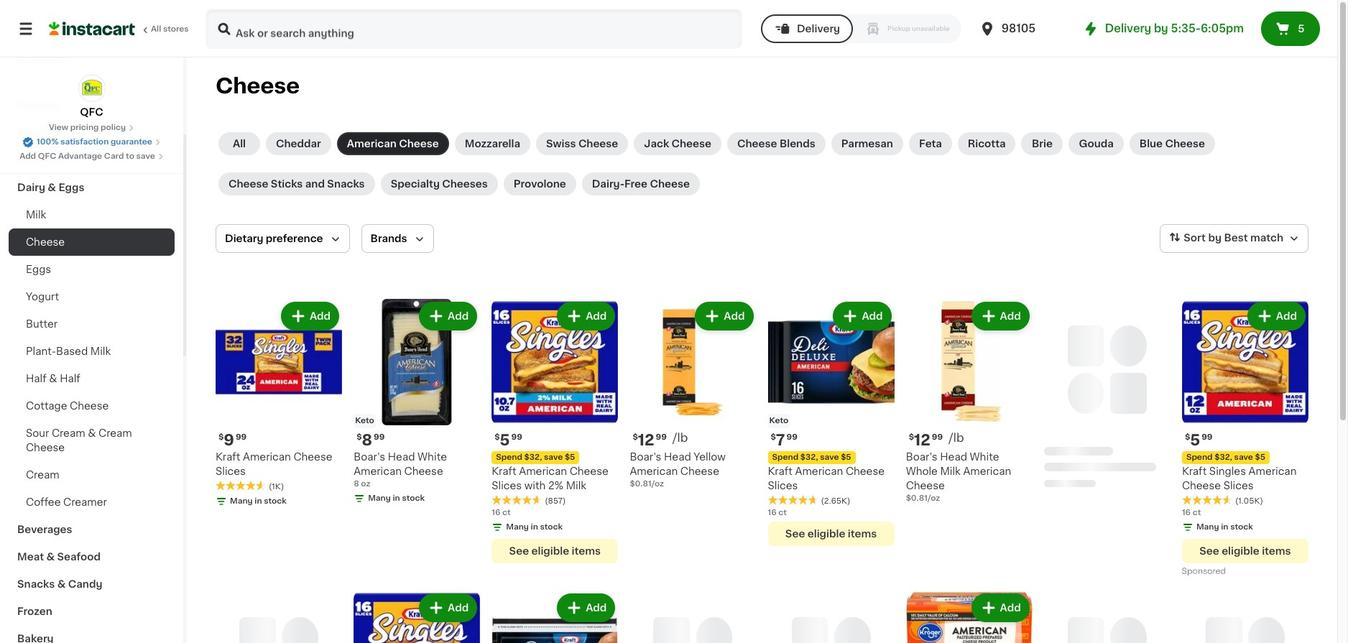 Task type: locate. For each thing, give the bounding box(es) containing it.
0 horizontal spatial $ 12 99
[[633, 433, 667, 448]]

0 horizontal spatial boar's
[[354, 452, 386, 462]]

eggs inside 'link'
[[26, 265, 51, 275]]

0 horizontal spatial spend $32, save $5
[[496, 454, 575, 462]]

0 horizontal spatial see eligible items button
[[492, 539, 619, 564]]

cheese inside cheese 'link'
[[26, 237, 65, 247]]

1 $5 from the left
[[565, 454, 575, 462]]

2 horizontal spatial $5
[[1256, 454, 1266, 462]]

eligible down (2.65k)
[[808, 529, 846, 539]]

save for kraft singles american cheese slices
[[1235, 454, 1254, 462]]

eggs up yogurt
[[26, 265, 51, 275]]

99 for kraft singles american cheese slices
[[1202, 434, 1213, 442]]

2 /lb from the left
[[949, 432, 965, 444]]

1 16 from the left
[[492, 509, 501, 517]]

2 horizontal spatial 5
[[1299, 24, 1305, 34]]

head inside boar's head white whole milk american cheese $0.81/oz
[[941, 452, 968, 462]]

2 99 from the left
[[374, 434, 385, 442]]

snacks right and
[[327, 179, 365, 189]]

product group
[[216, 299, 342, 511], [354, 299, 480, 508], [492, 299, 619, 564], [630, 299, 757, 490], [768, 299, 895, 547], [906, 299, 1033, 505], [1183, 299, 1309, 580], [354, 591, 480, 644], [492, 591, 619, 644], [906, 591, 1033, 644]]

2 horizontal spatial ct
[[1193, 509, 1202, 517]]

/lb
[[673, 432, 688, 444], [949, 432, 965, 444]]

0 horizontal spatial see
[[509, 547, 529, 557]]

see eligible items inside product group
[[786, 529, 877, 539]]

milk inside boar's head white whole milk american cheese $0.81/oz
[[941, 467, 961, 477]]

in
[[393, 495, 400, 503], [255, 498, 262, 506], [531, 524, 538, 531], [1222, 524, 1229, 531]]

kraft inside kraft american cheese slices with 2% milk
[[492, 467, 517, 477]]

whole
[[906, 467, 938, 477]]

2 $ 12 99 from the left
[[909, 433, 943, 448]]

0 vertical spatial $0.81/oz
[[630, 480, 664, 488]]

kraft for (1.05k)
[[1183, 467, 1207, 477]]

add
[[20, 152, 36, 160], [310, 311, 331, 321], [448, 311, 469, 321], [586, 311, 607, 321], [724, 311, 745, 321], [862, 311, 883, 321], [1001, 311, 1022, 321], [1277, 311, 1298, 321], [448, 603, 469, 613], [586, 603, 607, 613], [1001, 603, 1022, 613]]

head inside boar's head white american cheese 8 oz
[[388, 452, 415, 462]]

candy
[[68, 580, 102, 590]]

kraft american cheese slices
[[216, 452, 333, 477], [768, 467, 885, 491]]

1 vertical spatial 8
[[354, 480, 359, 488]]

$ inside $ 7 99
[[771, 434, 776, 442]]

0 horizontal spatial kraft american cheese slices
[[216, 452, 333, 477]]

jack
[[644, 139, 670, 149]]

1 keto from the left
[[355, 417, 374, 425]]

2 horizontal spatial 16
[[1183, 509, 1191, 517]]

0 vertical spatial snacks
[[327, 179, 365, 189]]

spend
[[496, 454, 523, 462], [773, 454, 799, 462], [1187, 454, 1213, 462]]

save right to
[[136, 152, 155, 160]]

kraft
[[216, 452, 240, 462], [492, 467, 517, 477], [768, 467, 793, 477], [1183, 467, 1207, 477]]

1 horizontal spatial keto
[[770, 417, 789, 425]]

spend $32, save $5 up kraft american cheese slices with 2% milk
[[496, 454, 575, 462]]

dairy & eggs
[[17, 183, 84, 193]]

$5 for kraft american cheese slices with 2% milk
[[565, 454, 575, 462]]

kraft american cheese slices up (2.65k)
[[768, 467, 885, 491]]

head for $0.81/oz
[[664, 452, 692, 462]]

2 keto from the left
[[770, 417, 789, 425]]

1 ct from the left
[[503, 509, 511, 517]]

3 $5 from the left
[[1256, 454, 1266, 462]]

2 spend from the left
[[773, 454, 799, 462]]

frozen link
[[9, 598, 175, 626]]

boar's
[[354, 452, 386, 462], [630, 452, 662, 462], [906, 452, 938, 462]]

kraft for (857)
[[492, 467, 517, 477]]

1 $ 12 99 from the left
[[633, 433, 667, 448]]

boar's inside boar's head yellow american cheese $0.81/oz
[[630, 452, 662, 462]]

milk inside "link"
[[26, 210, 46, 220]]

2 horizontal spatial see eligible items button
[[1183, 539, 1309, 564]]

0 horizontal spatial $ 5 99
[[495, 433, 523, 448]]

all inside 'link'
[[151, 25, 161, 33]]

8 inside boar's head white american cheese 8 oz
[[354, 480, 359, 488]]

2 horizontal spatial spend
[[1187, 454, 1213, 462]]

1 horizontal spatial snacks
[[327, 179, 365, 189]]

eligible for kraft american cheese slices
[[808, 529, 846, 539]]

1 vertical spatial eggs
[[26, 265, 51, 275]]

save up the singles
[[1235, 454, 1254, 462]]

all stores link
[[49, 9, 190, 49]]

slices inside kraft american cheese slices with 2% milk
[[492, 481, 522, 491]]

12 up boar's head yellow american cheese $0.81/oz
[[638, 433, 655, 448]]

2 $12.99 per pound element from the left
[[906, 431, 1033, 450]]

5 for kraft american cheese slices with 2% milk
[[500, 433, 510, 448]]

cheese
[[216, 75, 300, 96], [399, 139, 439, 149], [579, 139, 619, 149], [672, 139, 712, 149], [738, 139, 778, 149], [1166, 139, 1206, 149], [229, 179, 269, 189], [650, 179, 690, 189], [26, 237, 65, 247], [70, 401, 109, 411], [26, 443, 65, 453], [294, 452, 333, 462], [404, 467, 443, 477], [570, 467, 609, 477], [681, 467, 720, 477], [846, 467, 885, 477], [906, 481, 945, 491], [1183, 481, 1222, 491]]

$ 12 99 for boar's head yellow american cheese
[[633, 433, 667, 448]]

1 horizontal spatial $0.81/oz
[[906, 495, 941, 503]]

dairy-free cheese link
[[582, 173, 700, 196]]

milk down dairy
[[26, 210, 46, 220]]

qfc down 100%
[[38, 152, 56, 160]]

see eligible items button down (2.65k)
[[768, 522, 895, 547]]

add qfc advantage card to save
[[20, 152, 155, 160]]

$ 5 99
[[495, 433, 523, 448], [1186, 433, 1213, 448]]

2 horizontal spatial boar's
[[906, 452, 938, 462]]

save inside product group
[[821, 454, 839, 462]]

0 horizontal spatial /lb
[[673, 432, 688, 444]]

see eligible items for kraft american cheese slices
[[786, 529, 877, 539]]

$ for kraft american cheese slices
[[771, 434, 776, 442]]

$ for boar's head white whole milk american cheese
[[909, 434, 915, 442]]

1 horizontal spatial 16 ct
[[768, 509, 787, 517]]

eligible down '(857)'
[[532, 547, 570, 557]]

american inside boar's head white whole milk american cheese $0.81/oz
[[964, 467, 1012, 477]]

99 inside $ 7 99
[[787, 434, 798, 442]]

cheese inside kraft american cheese slices with 2% milk
[[570, 467, 609, 477]]

1 spend $32, save $5 from the left
[[496, 454, 575, 462]]

16 inside product group
[[768, 509, 777, 517]]

add qfc advantage card to save link
[[20, 151, 164, 162]]

save up kraft american cheese slices with 2% milk
[[544, 454, 563, 462]]

see eligible items button for kraft american cheese slices
[[768, 522, 895, 547]]

1 horizontal spatial spend $32, save $5
[[773, 454, 852, 462]]

slices left with
[[492, 481, 522, 491]]

1 horizontal spatial head
[[664, 452, 692, 462]]

head inside boar's head yellow american cheese $0.81/oz
[[664, 452, 692, 462]]

match
[[1251, 233, 1284, 243]]

boar's inside boar's head white whole milk american cheese $0.81/oz
[[906, 452, 938, 462]]

ct inside group
[[779, 509, 787, 517]]

0 horizontal spatial snacks
[[17, 580, 55, 590]]

eligible up sponsored badge image
[[1222, 547, 1260, 557]]

1 horizontal spatial 5
[[1191, 433, 1201, 448]]

jack cheese link
[[634, 132, 722, 155]]

all for all
[[233, 139, 246, 149]]

99 up boar's head yellow american cheese $0.81/oz
[[656, 434, 667, 442]]

american cheese link
[[337, 132, 449, 155]]

0 horizontal spatial see eligible items
[[509, 547, 601, 557]]

2 $ 5 99 from the left
[[1186, 433, 1213, 448]]

1 horizontal spatial half
[[60, 374, 80, 384]]

2 horizontal spatial items
[[1263, 547, 1292, 557]]

kraft for (2.65k)
[[768, 467, 793, 477]]

swiss cheese
[[546, 139, 619, 149]]

1 horizontal spatial 16
[[768, 509, 777, 517]]

by right sort
[[1209, 233, 1222, 243]]

99 up the singles
[[1202, 434, 1213, 442]]

1 horizontal spatial /lb
[[949, 432, 965, 444]]

1 /lb from the left
[[673, 432, 688, 444]]

$12.99 per pound element for white
[[906, 431, 1033, 450]]

many in stock down '(857)'
[[506, 524, 563, 531]]

spend down $ 7 99
[[773, 454, 799, 462]]

1 horizontal spatial items
[[848, 529, 877, 539]]

0 horizontal spatial 8
[[354, 480, 359, 488]]

Best match Sort by field
[[1161, 224, 1309, 253]]

3 16 from the left
[[1183, 509, 1191, 517]]

5:35-
[[1172, 23, 1201, 34]]

milk right whole
[[941, 467, 961, 477]]

$ 5 99 up kraft american cheese slices with 2% milk
[[495, 433, 523, 448]]

5 99 from the left
[[787, 434, 798, 442]]

3 16 ct from the left
[[1183, 509, 1202, 517]]

american inside boar's head white american cheese 8 oz
[[354, 467, 402, 477]]

see for kraft singles american cheese slices
[[1200, 547, 1220, 557]]

$5 inside product group
[[841, 454, 852, 462]]

1 horizontal spatial ct
[[779, 509, 787, 517]]

0 vertical spatial all
[[151, 25, 161, 33]]

spend for kraft singles american cheese slices
[[1187, 454, 1213, 462]]

cheese inside swiss cheese link
[[579, 139, 619, 149]]

by left 5:35- at the right top of the page
[[1155, 23, 1169, 34]]

snacks inside 'link'
[[327, 179, 365, 189]]

delivery inside delivery by 5:35-6:05pm link
[[1106, 23, 1152, 34]]

1 horizontal spatial kraft american cheese slices
[[768, 467, 885, 491]]

boar's left yellow
[[630, 452, 662, 462]]

1 vertical spatial $0.81/oz
[[906, 495, 941, 503]]

4 $ from the left
[[633, 434, 638, 442]]

2 horizontal spatial $32,
[[1215, 454, 1233, 462]]

2 $5 from the left
[[841, 454, 852, 462]]

keto for 8
[[355, 417, 374, 425]]

0 horizontal spatial ct
[[503, 509, 511, 517]]

1 horizontal spatial eligible
[[808, 529, 846, 539]]

slices inside kraft singles american cheese slices
[[1224, 481, 1254, 491]]

/lb for white
[[949, 432, 965, 444]]

half down plant-based milk
[[60, 374, 80, 384]]

99 up boar's head white american cheese 8 oz
[[374, 434, 385, 442]]

2 horizontal spatial eligible
[[1222, 547, 1260, 557]]

2 horizontal spatial head
[[941, 452, 968, 462]]

1 12 from the left
[[638, 433, 655, 448]]

1 $32, from the left
[[525, 454, 542, 462]]

1 horizontal spatial by
[[1209, 233, 1222, 243]]

16 for kraft singles american cheese slices
[[1183, 509, 1191, 517]]

white for cheese
[[418, 452, 447, 462]]

& up cottage
[[49, 374, 57, 384]]

(1k)
[[269, 483, 284, 491]]

1 horizontal spatial $ 12 99
[[909, 433, 943, 448]]

1 vertical spatial by
[[1209, 233, 1222, 243]]

many
[[368, 495, 391, 503], [230, 498, 253, 506], [506, 524, 529, 531], [1197, 524, 1220, 531]]

0 horizontal spatial eggs
[[26, 265, 51, 275]]

2 horizontal spatial see
[[1200, 547, 1220, 557]]

16 ct for kraft american cheese slices with 2% milk
[[492, 509, 511, 517]]

stores
[[163, 25, 189, 33]]

3 head from the left
[[941, 452, 968, 462]]

slices down $ 7 99
[[768, 481, 798, 491]]

2 16 from the left
[[768, 509, 777, 517]]

2 horizontal spatial spend $32, save $5
[[1187, 454, 1266, 462]]

satisfaction
[[60, 138, 109, 146]]

0 horizontal spatial all
[[151, 25, 161, 33]]

product group containing 8
[[354, 299, 480, 508]]

milk right based
[[90, 347, 111, 357]]

2 horizontal spatial 16 ct
[[1183, 509, 1202, 517]]

3 $32, from the left
[[1215, 454, 1233, 462]]

preference
[[266, 234, 323, 244]]

0 horizontal spatial 16
[[492, 509, 501, 517]]

delivery for delivery
[[797, 24, 841, 34]]

product group containing 7
[[768, 299, 895, 547]]

None search field
[[206, 9, 743, 49]]

eligible for kraft american cheese slices with 2% milk
[[532, 547, 570, 557]]

2 white from the left
[[970, 452, 1000, 462]]

& right meat
[[46, 552, 55, 562]]

8
[[362, 433, 372, 448], [354, 480, 359, 488]]

cheese inside sour cream & cream cheese
[[26, 443, 65, 453]]

see eligible items down (2.65k)
[[786, 529, 877, 539]]

0 horizontal spatial $32,
[[525, 454, 542, 462]]

1 head from the left
[[388, 452, 415, 462]]

/lb up boar's head white whole milk american cheese $0.81/oz
[[949, 432, 965, 444]]

spend $32, save $5 up the singles
[[1187, 454, 1266, 462]]

snacks up the frozen
[[17, 580, 55, 590]]

3 ct from the left
[[1193, 509, 1202, 517]]

1 horizontal spatial white
[[970, 452, 1000, 462]]

6 99 from the left
[[932, 434, 943, 442]]

milk right 2%
[[566, 481, 587, 491]]

recipes
[[17, 101, 59, 111]]

cheese inside cheese sticks and snacks 'link'
[[229, 179, 269, 189]]

cheese inside boar's head yellow american cheese $0.81/oz
[[681, 467, 720, 477]]

1 horizontal spatial $5
[[841, 454, 852, 462]]

1 horizontal spatial 8
[[362, 433, 372, 448]]

see eligible items button up sponsored badge image
[[1183, 539, 1309, 564]]

lists
[[40, 50, 65, 60]]

1 half from the left
[[26, 374, 47, 384]]

1 horizontal spatial eggs
[[59, 183, 84, 193]]

american inside kraft singles american cheese slices
[[1249, 467, 1297, 477]]

eligible
[[808, 529, 846, 539], [532, 547, 570, 557], [1222, 547, 1260, 557]]

spend $32, save $5 down $ 7 99
[[773, 454, 852, 462]]

0 horizontal spatial delivery
[[797, 24, 841, 34]]

spend up the singles
[[1187, 454, 1213, 462]]

0 horizontal spatial $5
[[565, 454, 575, 462]]

2 16 ct from the left
[[768, 509, 787, 517]]

0 vertical spatial 8
[[362, 433, 372, 448]]

half & half link
[[9, 365, 175, 393]]

98105
[[1002, 23, 1036, 34]]

all left stores
[[151, 25, 161, 33]]

cheese blends
[[738, 139, 816, 149]]

slices for (2.65k)
[[768, 481, 798, 491]]

16 ct inside product group
[[768, 509, 787, 517]]

0 horizontal spatial items
[[572, 547, 601, 557]]

specialty cheeses
[[391, 179, 488, 189]]

$ for boar's head yellow american cheese
[[633, 434, 638, 442]]

$5 up kraft singles american cheese slices
[[1256, 454, 1266, 462]]

oz
[[361, 480, 371, 488]]

2 boar's from the left
[[630, 452, 662, 462]]

1 horizontal spatial boar's
[[630, 452, 662, 462]]

1 16 ct from the left
[[492, 509, 511, 517]]

2 spend $32, save $5 from the left
[[773, 454, 852, 462]]

eligible inside product group
[[808, 529, 846, 539]]

99 right 7
[[787, 434, 798, 442]]

0 horizontal spatial 12
[[638, 433, 655, 448]]

16
[[492, 509, 501, 517], [768, 509, 777, 517], [1183, 509, 1191, 517]]

slices down the singles
[[1224, 481, 1254, 491]]

snacks & candy
[[17, 580, 102, 590]]

see eligible items up sponsored badge image
[[1200, 547, 1292, 557]]

cheese inside boar's head white whole milk american cheese $0.81/oz
[[906, 481, 945, 491]]

/lb up boar's head yellow american cheese $0.81/oz
[[673, 432, 688, 444]]

$5 up kraft american cheese slices with 2% milk
[[565, 454, 575, 462]]

1 $12.99 per pound element from the left
[[630, 431, 757, 450]]

save up (2.65k)
[[821, 454, 839, 462]]

all left cheddar link
[[233, 139, 246, 149]]

12 up whole
[[915, 433, 931, 448]]

eggs
[[59, 183, 84, 193], [26, 265, 51, 275]]

99 inside $ 9 99
[[236, 434, 247, 442]]

0 vertical spatial eggs
[[59, 183, 84, 193]]

$32, inside product group
[[801, 454, 819, 462]]

$
[[219, 434, 224, 442], [357, 434, 362, 442], [495, 434, 500, 442], [633, 434, 638, 442], [771, 434, 776, 442], [909, 434, 915, 442], [1186, 434, 1191, 442]]

100% satisfaction guarantee button
[[22, 134, 161, 148]]

& down the cottage cheese link
[[88, 429, 96, 439]]

qfc up view pricing policy link on the top of page
[[80, 107, 103, 117]]

cheese inside cheese blends link
[[738, 139, 778, 149]]

boar's up whole
[[906, 452, 938, 462]]

$12.99 per pound element up yellow
[[630, 431, 757, 450]]

half
[[26, 374, 47, 384], [60, 374, 80, 384]]

1 horizontal spatial all
[[233, 139, 246, 149]]

see eligible items button down '(857)'
[[492, 539, 619, 564]]

1 horizontal spatial see eligible items button
[[768, 522, 895, 547]]

spend $32, save $5 for kraft american cheese slices with 2% milk
[[496, 454, 575, 462]]

1 99 from the left
[[236, 434, 247, 442]]

3 spend from the left
[[1187, 454, 1213, 462]]

snacks
[[327, 179, 365, 189], [17, 580, 55, 590]]

produce
[[17, 155, 61, 165]]

see
[[786, 529, 806, 539], [509, 547, 529, 557], [1200, 547, 1220, 557]]

1 $ 5 99 from the left
[[495, 433, 523, 448]]

see for kraft american cheese slices with 2% milk
[[509, 547, 529, 557]]

7 $ from the left
[[1186, 434, 1191, 442]]

card
[[104, 152, 124, 160]]

2 $32, from the left
[[801, 454, 819, 462]]

spend $32, save $5 inside product group
[[773, 454, 852, 462]]

4 99 from the left
[[656, 434, 667, 442]]

0 horizontal spatial $0.81/oz
[[630, 480, 664, 488]]

keto up 7
[[770, 417, 789, 425]]

1 horizontal spatial see
[[786, 529, 806, 539]]

1 horizontal spatial 12
[[915, 433, 931, 448]]

1 $ from the left
[[219, 434, 224, 442]]

sponsored badge image
[[1183, 568, 1226, 576]]

yellow
[[694, 452, 726, 462]]

16 ct for kraft american cheese slices
[[768, 509, 787, 517]]

feta
[[920, 139, 942, 149]]

items inside product group
[[848, 529, 877, 539]]

99 up whole
[[932, 434, 943, 442]]

8 up oz
[[362, 433, 372, 448]]

0 horizontal spatial 5
[[500, 433, 510, 448]]

2 12 from the left
[[915, 433, 931, 448]]

american inside boar's head yellow american cheese $0.81/oz
[[630, 467, 678, 477]]

many down with
[[506, 524, 529, 531]]

slices
[[216, 467, 246, 477], [492, 481, 522, 491], [768, 481, 798, 491], [1224, 481, 1254, 491]]

provolone link
[[504, 173, 576, 196]]

0 horizontal spatial 16 ct
[[492, 509, 511, 517]]

spend $32, save $5 for kraft american cheese slices
[[773, 454, 852, 462]]

3 spend $32, save $5 from the left
[[1187, 454, 1266, 462]]

keto
[[355, 417, 374, 425], [770, 417, 789, 425]]

white inside boar's head white whole milk american cheese $0.81/oz
[[970, 452, 1000, 462]]

0 horizontal spatial $12.99 per pound element
[[630, 431, 757, 450]]

1 vertical spatial all
[[233, 139, 246, 149]]

brands button
[[361, 224, 434, 253]]

eggs down the advantage
[[59, 183, 84, 193]]

(2.65k)
[[821, 498, 851, 506]]

1 horizontal spatial $32,
[[801, 454, 819, 462]]

2 head from the left
[[664, 452, 692, 462]]

see eligible items for kraft american cheese slices with 2% milk
[[509, 547, 601, 557]]

0 horizontal spatial qfc
[[38, 152, 56, 160]]

boar's for 8
[[354, 452, 386, 462]]

dairy-free cheese
[[592, 179, 690, 189]]

boar's inside boar's head white american cheese 8 oz
[[354, 452, 386, 462]]

$12.99 per pound element
[[630, 431, 757, 450], [906, 431, 1033, 450]]

0 horizontal spatial half
[[26, 374, 47, 384]]

3 boar's from the left
[[906, 452, 938, 462]]

keto up $ 8 99
[[355, 417, 374, 425]]

99 for kraft american cheese slices with 2% milk
[[512, 434, 523, 442]]

2 horizontal spatial see eligible items
[[1200, 547, 1292, 557]]

1 boar's from the left
[[354, 452, 386, 462]]

1 spend from the left
[[496, 454, 523, 462]]

meat & seafood link
[[9, 544, 175, 571]]

5 $ from the left
[[771, 434, 776, 442]]

0 vertical spatial by
[[1155, 23, 1169, 34]]

1 horizontal spatial spend
[[773, 454, 799, 462]]

100%
[[37, 138, 59, 146]]

cream down the cottage cheese link
[[99, 429, 132, 439]]

12 for boar's head yellow american cheese
[[638, 433, 655, 448]]

$12.99 per pound element up boar's head white whole milk american cheese $0.81/oz
[[906, 431, 1033, 450]]

7 99 from the left
[[1202, 434, 1213, 442]]

1 horizontal spatial $12.99 per pound element
[[906, 431, 1033, 450]]

sour
[[26, 429, 49, 439]]

boar's head white american cheese 8 oz
[[354, 452, 447, 488]]

policy
[[101, 124, 126, 132]]

by inside field
[[1209, 233, 1222, 243]]

$ for kraft american cheese slices with 2% milk
[[495, 434, 500, 442]]

99 for boar's head white whole milk american cheese
[[932, 434, 943, 442]]

2 $ from the left
[[357, 434, 362, 442]]

see eligible items down '(857)'
[[509, 547, 601, 557]]

meat
[[17, 552, 44, 562]]

sour cream & cream cheese
[[26, 429, 132, 453]]

5 inside "button"
[[1299, 24, 1305, 34]]

0 horizontal spatial white
[[418, 452, 447, 462]]

0 horizontal spatial head
[[388, 452, 415, 462]]

$ 12 99 up boar's head yellow american cheese $0.81/oz
[[633, 433, 667, 448]]

6 $ from the left
[[909, 434, 915, 442]]

$ 5 99 up the singles
[[1186, 433, 1213, 448]]

1 horizontal spatial delivery
[[1106, 23, 1152, 34]]

1 horizontal spatial see eligible items
[[786, 529, 877, 539]]

2 ct from the left
[[779, 509, 787, 517]]

cream
[[52, 429, 85, 439], [99, 429, 132, 439], [26, 470, 59, 480]]

ct for kraft american cheese slices
[[779, 509, 787, 517]]

american inside kraft american cheese slices with 2% milk
[[519, 467, 567, 477]]

delivery
[[1106, 23, 1152, 34], [797, 24, 841, 34]]

1 vertical spatial snacks
[[17, 580, 55, 590]]

kraft american cheese slices up the (1k)
[[216, 452, 333, 477]]

eligible for kraft singles american cheese slices
[[1222, 547, 1260, 557]]

$32,
[[525, 454, 542, 462], [801, 454, 819, 462], [1215, 454, 1233, 462]]

99 right the 9
[[236, 434, 247, 442]]

0 horizontal spatial spend
[[496, 454, 523, 462]]

white inside boar's head white american cheese 8 oz
[[418, 452, 447, 462]]

qfc
[[80, 107, 103, 117], [38, 152, 56, 160]]

$32, for kraft american cheese slices with 2% milk
[[525, 454, 542, 462]]

see inside product group
[[786, 529, 806, 539]]

specialty cheeses link
[[381, 173, 498, 196]]

& right dairy
[[48, 183, 56, 193]]

$5 up (2.65k)
[[841, 454, 852, 462]]

0 horizontal spatial eligible
[[532, 547, 570, 557]]

half down plant-
[[26, 374, 47, 384]]

american
[[347, 139, 397, 149], [243, 452, 291, 462], [354, 467, 402, 477], [519, 467, 567, 477], [630, 467, 678, 477], [796, 467, 844, 477], [964, 467, 1012, 477], [1249, 467, 1297, 477]]

0 horizontal spatial by
[[1155, 23, 1169, 34]]

3 $ from the left
[[495, 434, 500, 442]]

kraft inside kraft singles american cheese slices
[[1183, 467, 1207, 477]]

3 99 from the left
[[512, 434, 523, 442]]

1 horizontal spatial qfc
[[80, 107, 103, 117]]

boar's down $ 8 99
[[354, 452, 386, 462]]

0 horizontal spatial keto
[[355, 417, 374, 425]]

spend up kraft american cheese slices with 2% milk
[[496, 454, 523, 462]]

cream up coffee
[[26, 470, 59, 480]]

instacart logo image
[[49, 20, 135, 37]]

8 left oz
[[354, 480, 359, 488]]

delivery inside delivery button
[[797, 24, 841, 34]]

slices down the 9
[[216, 467, 246, 477]]

$ 12 99 up whole
[[909, 433, 943, 448]]

99 up kraft american cheese slices with 2% milk
[[512, 434, 523, 442]]

& left candy
[[57, 580, 66, 590]]

1 white from the left
[[418, 452, 447, 462]]

1 horizontal spatial $ 5 99
[[1186, 433, 1213, 448]]

spend inside product group
[[773, 454, 799, 462]]

and
[[305, 179, 325, 189]]

qfc logo image
[[78, 75, 105, 102]]



Task type: vqa. For each thing, say whether or not it's contained in the screenshot.
heavy
no



Task type: describe. For each thing, give the bounding box(es) containing it.
kraft for (1k)
[[216, 452, 240, 462]]

coffee
[[26, 498, 61, 508]]

& for eggs
[[48, 183, 56, 193]]

ricotta link
[[958, 132, 1016, 155]]

delivery button
[[761, 14, 854, 43]]

/lb for yellow
[[673, 432, 688, 444]]

99 for kraft american cheese slices
[[787, 434, 798, 442]]

boar's for american
[[906, 452, 938, 462]]

see eligible items button for kraft singles american cheese slices
[[1183, 539, 1309, 564]]

16 for kraft american cheese slices with 2% milk
[[492, 509, 501, 517]]

pricing
[[70, 124, 99, 132]]

stock down '(857)'
[[540, 524, 563, 531]]

head for american
[[941, 452, 968, 462]]

provolone
[[514, 179, 566, 189]]

cheese sticks and snacks
[[229, 179, 365, 189]]

$ 7 99
[[771, 433, 798, 448]]

based
[[56, 347, 88, 357]]

dietary
[[225, 234, 263, 244]]

all for all stores
[[151, 25, 161, 33]]

plant-based milk
[[26, 347, 111, 357]]

feta link
[[910, 132, 953, 155]]

1 vertical spatial qfc
[[38, 152, 56, 160]]

by for sort
[[1209, 233, 1222, 243]]

$12.99 per pound element for yellow
[[630, 431, 757, 450]]

$ 9 99
[[219, 433, 247, 448]]

qfc link
[[78, 75, 105, 119]]

$ inside $ 8 99
[[357, 434, 362, 442]]

delivery by 5:35-6:05pm
[[1106, 23, 1245, 34]]

6:05pm
[[1201, 23, 1245, 34]]

singles
[[1210, 467, 1247, 477]]

cheese inside dairy-free cheese link
[[650, 179, 690, 189]]

boar's for $0.81/oz
[[630, 452, 662, 462]]

$ 12 99 for boar's head white whole milk american cheese
[[909, 433, 943, 448]]

parmesan link
[[832, 132, 904, 155]]

save for kraft american cheese slices
[[821, 454, 839, 462]]

brands
[[371, 234, 407, 244]]

kraft american cheese slices for spend $32, save $5
[[768, 467, 885, 491]]

thanksgiving
[[17, 128, 86, 138]]

to
[[126, 152, 134, 160]]

delivery for delivery by 5:35-6:05pm
[[1106, 23, 1152, 34]]

free
[[625, 179, 648, 189]]

many down oz
[[368, 495, 391, 503]]

slices for (857)
[[492, 481, 522, 491]]

specialty
[[391, 179, 440, 189]]

brie link
[[1022, 132, 1064, 155]]

dietary preference button
[[216, 224, 350, 253]]

cheese inside kraft singles american cheese slices
[[1183, 481, 1222, 491]]

delivery by 5:35-6:05pm link
[[1083, 20, 1245, 37]]

stock down (1.05k)
[[1231, 524, 1254, 531]]

cheddar link
[[266, 132, 331, 155]]

12 for boar's head white whole milk american cheese
[[915, 433, 931, 448]]

slices for (1k)
[[216, 467, 246, 477]]

blue cheese link
[[1130, 132, 1216, 155]]

Search field
[[207, 10, 741, 47]]

creamer
[[63, 498, 107, 508]]

service type group
[[761, 14, 962, 43]]

lists link
[[9, 40, 175, 69]]

head for 8
[[388, 452, 415, 462]]

dietary preference
[[225, 234, 323, 244]]

mozzarella link
[[455, 132, 531, 155]]

by for delivery
[[1155, 23, 1169, 34]]

$32, for kraft singles american cheese slices
[[1215, 454, 1233, 462]]

best
[[1225, 233, 1249, 243]]

brie
[[1032, 139, 1053, 149]]

$0.81/oz inside boar's head yellow american cheese $0.81/oz
[[630, 480, 664, 488]]

cheese inside boar's head white american cheese 8 oz
[[404, 467, 443, 477]]

cheese inside jack cheese 'link'
[[672, 139, 712, 149]]

parmesan
[[842, 139, 894, 149]]

save for kraft american cheese slices with 2% milk
[[544, 454, 563, 462]]

see eligible items button for kraft american cheese slices with 2% milk
[[492, 539, 619, 564]]

gouda link
[[1070, 132, 1124, 155]]

view
[[49, 124, 68, 132]]

cheddar
[[276, 139, 321, 149]]

100% satisfaction guarantee
[[37, 138, 152, 146]]

plant-based milk link
[[9, 338, 175, 365]]

stock down boar's head white american cheese 8 oz
[[402, 495, 425, 503]]

spend for kraft american cheese slices with 2% milk
[[496, 454, 523, 462]]

99 for boar's head yellow american cheese
[[656, 434, 667, 442]]

stock down the (1k)
[[264, 498, 287, 506]]

& for seafood
[[46, 552, 55, 562]]

beverages
[[17, 525, 72, 535]]

mozzarella
[[465, 139, 521, 149]]

produce link
[[9, 147, 175, 174]]

meat & seafood
[[17, 552, 101, 562]]

butter
[[26, 319, 58, 329]]

99 inside $ 8 99
[[374, 434, 385, 442]]

see for kraft american cheese slices
[[786, 529, 806, 539]]

coffee creamer link
[[9, 489, 175, 516]]

5 for kraft singles american cheese slices
[[1191, 433, 1201, 448]]

$5 for kraft american cheese slices
[[841, 454, 852, 462]]

cheese inside "american cheese" link
[[399, 139, 439, 149]]

kraft american cheese slices with 2% milk
[[492, 467, 609, 491]]

see eligible items for kraft singles american cheese slices
[[1200, 547, 1292, 557]]

$0.81/oz inside boar's head white whole milk american cheese $0.81/oz
[[906, 495, 941, 503]]

items for kraft singles american cheese slices
[[1263, 547, 1292, 557]]

all stores
[[151, 25, 189, 33]]

spend $32, save $5 for kraft singles american cheese slices
[[1187, 454, 1266, 462]]

yogurt
[[26, 292, 59, 302]]

many up sponsored badge image
[[1197, 524, 1220, 531]]

2%
[[549, 481, 564, 491]]

swiss
[[546, 139, 576, 149]]

ct for kraft american cheese slices with 2% milk
[[503, 509, 511, 517]]

16 for kraft american cheese slices
[[768, 509, 777, 517]]

white for milk
[[970, 452, 1000, 462]]

cottage
[[26, 401, 67, 411]]

ricotta
[[968, 139, 1006, 149]]

best match
[[1225, 233, 1284, 243]]

milk inside kraft american cheese slices with 2% milk
[[566, 481, 587, 491]]

butter link
[[9, 311, 175, 338]]

cheese inside the blue cheese "link"
[[1166, 139, 1206, 149]]

seafood
[[57, 552, 101, 562]]

cream down cottage cheese
[[52, 429, 85, 439]]

beverages link
[[9, 516, 175, 544]]

$ 5 99 for singles
[[1186, 433, 1213, 448]]

many down $ 9 99
[[230, 498, 253, 506]]

$ 8 99
[[357, 433, 385, 448]]

0 vertical spatial qfc
[[80, 107, 103, 117]]

$32, for kraft american cheese slices
[[801, 454, 819, 462]]

keto for spend $32, save $5
[[770, 417, 789, 425]]

product group containing 9
[[216, 299, 342, 511]]

7
[[776, 433, 786, 448]]

advantage
[[58, 152, 102, 160]]

5 button
[[1262, 12, 1321, 46]]

9
[[224, 433, 234, 448]]

spend for kraft american cheese slices
[[773, 454, 799, 462]]

many in stock down (1.05k)
[[1197, 524, 1254, 531]]

dairy
[[17, 183, 45, 193]]

cheese blends link
[[728, 132, 826, 155]]

cheese inside the cottage cheese link
[[70, 401, 109, 411]]

98105 button
[[979, 9, 1065, 49]]

yogurt link
[[9, 283, 175, 311]]

boar's head yellow american cheese $0.81/oz
[[630, 452, 726, 488]]

& for candy
[[57, 580, 66, 590]]

frozen
[[17, 607, 52, 617]]

& for half
[[49, 374, 57, 384]]

blue cheese
[[1140, 139, 1206, 149]]

$ inside $ 9 99
[[219, 434, 224, 442]]

many in stock down boar's head white american cheese 8 oz
[[368, 495, 425, 503]]

milk inside 'link'
[[90, 347, 111, 357]]

many in stock down the (1k)
[[230, 498, 287, 506]]

jack cheese
[[644, 139, 712, 149]]

view pricing policy link
[[49, 122, 135, 134]]

dairy & eggs link
[[9, 174, 175, 201]]

guarantee
[[111, 138, 152, 146]]

$5 for kraft singles american cheese slices
[[1256, 454, 1266, 462]]

$ for kraft singles american cheese slices
[[1186, 434, 1191, 442]]

kraft american cheese slices for 9
[[216, 452, 333, 477]]

& inside sour cream & cream cheese
[[88, 429, 96, 439]]

items for kraft american cheese slices with 2% milk
[[572, 547, 601, 557]]

2 half from the left
[[60, 374, 80, 384]]

$ 5 99 for american
[[495, 433, 523, 448]]

items for kraft american cheese slices
[[848, 529, 877, 539]]

ct for kraft singles american cheese slices
[[1193, 509, 1202, 517]]

16 ct for kraft singles american cheese slices
[[1183, 509, 1202, 517]]

cream link
[[9, 462, 175, 489]]



